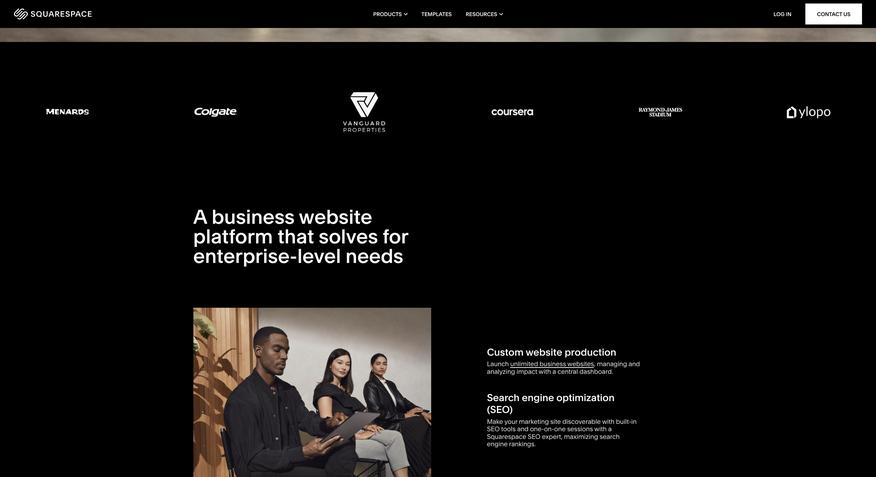 Task type: vqa. For each thing, say whether or not it's contained in the screenshot.
resources
yes



Task type: locate. For each thing, give the bounding box(es) containing it.
your
[[505, 418, 518, 426]]

resources
[[466, 11, 497, 17]]

for
[[383, 225, 408, 248]]

on-
[[544, 425, 555, 433]]

and right managing
[[629, 360, 640, 368]]

1 horizontal spatial seo
[[528, 433, 541, 441]]

engine up 'marketing'
[[522, 392, 554, 404]]

business
[[212, 205, 295, 229], [540, 360, 566, 368]]

1 vertical spatial a
[[609, 425, 612, 433]]

with
[[539, 368, 551, 376], [602, 418, 615, 426], [595, 425, 607, 433]]

engine
[[522, 392, 554, 404], [487, 440, 508, 448]]

products button
[[373, 0, 408, 28]]

0 horizontal spatial and
[[517, 425, 529, 433]]

squarespace logo link
[[14, 8, 184, 20]]

0 horizontal spatial a
[[553, 368, 556, 376]]

make
[[487, 418, 503, 426]]

and inside search engine optimization (seo) make your marketing site discoverable with built-in seo tools and one-on-one sessions with a squarespace seo expert, maximizing search engine rankings.
[[517, 425, 529, 433]]

and inside , managing and analyzing impact with a central dashboard.
[[629, 360, 640, 368]]

0 vertical spatial website
[[299, 205, 372, 229]]

1 horizontal spatial a
[[609, 425, 612, 433]]

tools
[[501, 425, 516, 433]]

vanguard properties image
[[342, 92, 386, 132]]

a inside search engine optimization (seo) make your marketing site discoverable with built-in seo tools and one-on-one sessions with a squarespace seo expert, maximizing search engine rankings.
[[609, 425, 612, 433]]

seo down 'marketing'
[[528, 433, 541, 441]]

1 horizontal spatial website
[[526, 346, 563, 358]]

a
[[193, 205, 207, 229]]

a business website platform that solves for enterprise-level needs
[[193, 205, 408, 268]]

squarespace logo image
[[14, 8, 92, 20]]

0 vertical spatial engine
[[522, 392, 554, 404]]

impact
[[517, 368, 538, 376]]

0 horizontal spatial business
[[212, 205, 295, 229]]

built-
[[616, 418, 632, 426]]

search engine optimization (seo) make your marketing site discoverable with built-in seo tools and one-on-one sessions with a squarespace seo expert, maximizing search engine rankings.
[[487, 392, 637, 448]]

level
[[297, 244, 341, 268]]

central
[[558, 368, 578, 376]]

analyzing
[[487, 368, 515, 376]]

seo left tools
[[487, 425, 500, 433]]

contact
[[817, 11, 843, 17]]

templates link
[[422, 0, 452, 28]]

seo
[[487, 425, 500, 433], [528, 433, 541, 441]]

that
[[278, 225, 314, 248]]

1 horizontal spatial business
[[540, 360, 566, 368]]

0 horizontal spatial website
[[299, 205, 372, 229]]

custom
[[487, 346, 524, 358]]

and left one-
[[517, 425, 529, 433]]

us
[[844, 11, 851, 17]]

a left central
[[553, 368, 556, 376]]

solves
[[319, 225, 378, 248]]

squarespace
[[487, 433, 527, 441]]

(seo)
[[487, 404, 513, 416]]

0 vertical spatial and
[[629, 360, 640, 368]]

website inside a business website platform that solves for enterprise-level needs
[[299, 205, 372, 229]]

dashboard.
[[580, 368, 613, 376]]

log
[[774, 11, 785, 17]]

website
[[299, 205, 372, 229], [526, 346, 563, 358]]

0 horizontal spatial engine
[[487, 440, 508, 448]]

sessions
[[567, 425, 593, 433]]

search
[[487, 392, 520, 404]]

a inside , managing and analyzing impact with a central dashboard.
[[553, 368, 556, 376]]

resources button
[[466, 0, 503, 28]]

1 vertical spatial business
[[540, 360, 566, 368]]

0 vertical spatial business
[[212, 205, 295, 229]]

maximizing
[[564, 433, 598, 441]]

log             in
[[774, 11, 792, 17]]

launch
[[487, 360, 509, 368]]

optimization
[[557, 392, 615, 404]]

unlimited business websites link
[[511, 360, 594, 368]]

and
[[629, 360, 640, 368], [517, 425, 529, 433]]

1 horizontal spatial engine
[[522, 392, 554, 404]]

0 vertical spatial a
[[553, 368, 556, 376]]

menards image
[[45, 106, 89, 118]]

1 vertical spatial engine
[[487, 440, 508, 448]]

discoverable
[[563, 418, 601, 426]]

one
[[555, 425, 566, 433]]

1 vertical spatial and
[[517, 425, 529, 433]]

1 horizontal spatial and
[[629, 360, 640, 368]]

contact us link
[[806, 3, 862, 24]]

a
[[553, 368, 556, 376], [609, 425, 612, 433]]

custom website production
[[487, 346, 617, 358]]

coursera image
[[491, 107, 534, 117]]

contact us
[[817, 11, 851, 17]]

with right the impact
[[539, 368, 551, 376]]

engine down tools
[[487, 440, 508, 448]]

ylopo image
[[787, 106, 831, 119]]

a left the built-
[[609, 425, 612, 433]]



Task type: describe. For each thing, give the bounding box(es) containing it.
marketing
[[519, 418, 549, 426]]

rankings.
[[509, 440, 536, 448]]

with right sessions
[[595, 425, 607, 433]]

one-
[[530, 425, 544, 433]]

search
[[600, 433, 620, 441]]

, managing and analyzing impact with a central dashboard.
[[487, 360, 640, 376]]

unlimited
[[511, 360, 538, 368]]

in
[[632, 418, 637, 426]]

enterprise-
[[193, 244, 297, 268]]

site
[[551, 418, 561, 426]]

needs
[[346, 244, 404, 268]]

launch unlimited business websites
[[487, 360, 594, 368]]

products
[[373, 11, 402, 17]]

1 vertical spatial website
[[526, 346, 563, 358]]

in
[[786, 11, 792, 17]]

raymond james stadium image
[[639, 108, 683, 116]]

expert,
[[542, 433, 563, 441]]

log             in link
[[774, 11, 792, 17]]

websites
[[568, 360, 594, 368]]

colgate image
[[194, 107, 237, 117]]

templates
[[422, 11, 452, 17]]

with up search
[[602, 418, 615, 426]]

with inside , managing and analyzing impact with a central dashboard.
[[539, 368, 551, 376]]

0 horizontal spatial seo
[[487, 425, 500, 433]]

,
[[594, 360, 596, 368]]

production
[[565, 346, 617, 358]]

business inside a business website platform that solves for enterprise-level needs
[[212, 205, 295, 229]]

managing
[[597, 360, 627, 368]]

platform
[[193, 225, 273, 248]]



